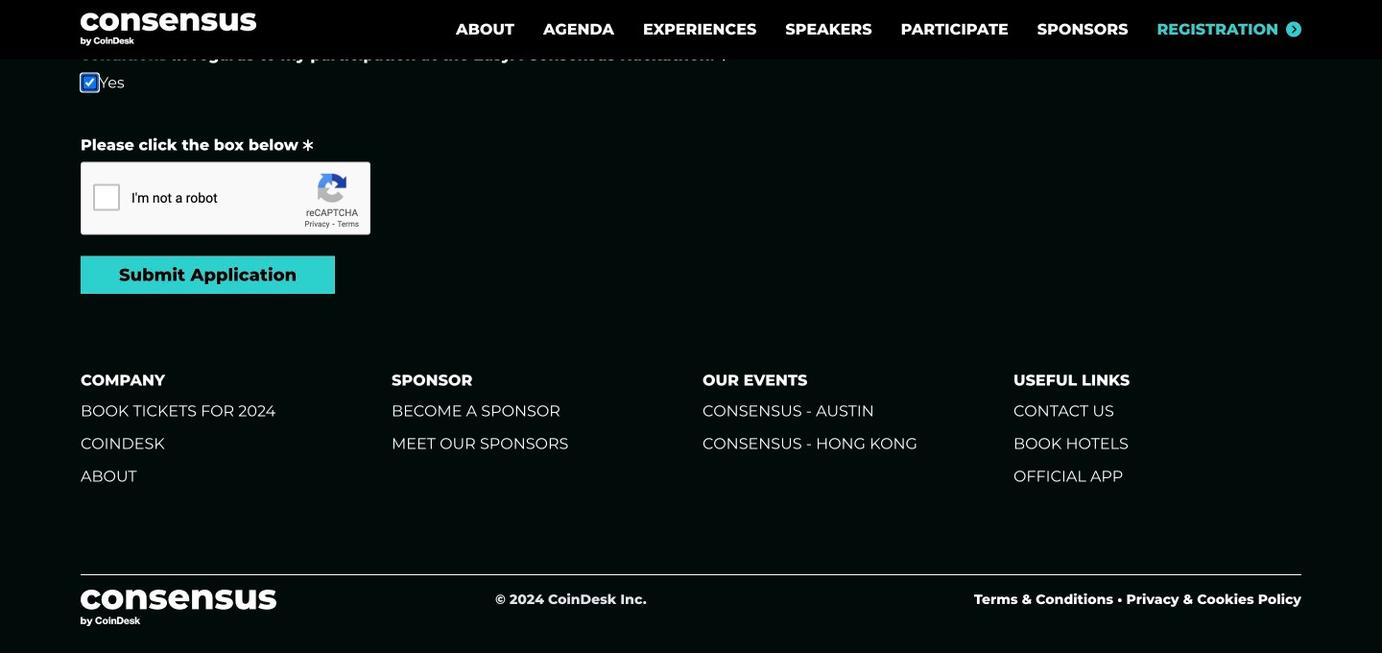 Task type: vqa. For each thing, say whether or not it's contained in the screenshot.
text box
no



Task type: locate. For each thing, give the bounding box(es) containing it.
0 horizontal spatial asterisk image
[[303, 139, 313, 152]]

1 horizontal spatial asterisk image
[[719, 49, 729, 62]]

1 vertical spatial asterisk image
[[303, 139, 313, 152]]

chevron circle right image
[[1287, 22, 1302, 37]]

logo image
[[81, 13, 256, 46]]

None checkbox
[[84, 76, 96, 89]]

0 vertical spatial asterisk image
[[719, 49, 729, 62]]

form
[[69, 0, 1314, 294]]

asterisk image
[[719, 49, 729, 62], [303, 139, 313, 152]]



